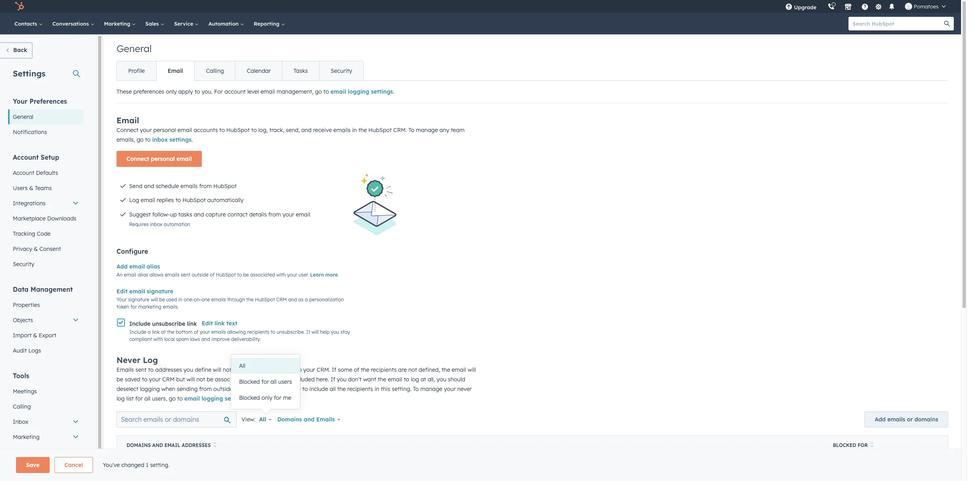 Task type: vqa. For each thing, say whether or not it's contained in the screenshot.
spam
yes



Task type: locate. For each thing, give the bounding box(es) containing it.
crm inside edit email signature your signature will be used in one-on-one emails through the hubspot crm and as a personalization token for marketing emails.
[[276, 297, 287, 303]]

connect
[[117, 127, 138, 134], [127, 155, 149, 163]]

add inside add email alias an email alias allows emails sent outside of hubspot to be associated with your user. learn more .
[[117, 263, 128, 270]]

from
[[199, 182, 212, 190], [268, 211, 281, 218], [199, 386, 212, 393]]

logging
[[348, 88, 369, 95], [140, 386, 160, 393], [202, 395, 223, 403]]

1 horizontal spatial security
[[331, 67, 352, 74]]

inbox button
[[8, 414, 84, 430]]

you down some
[[337, 376, 346, 383]]

teams
[[35, 185, 52, 192]]

saved
[[279, 367, 295, 374], [125, 376, 140, 383]]

connect for connect personal email
[[127, 155, 149, 163]]

of up email logging settings .
[[235, 386, 240, 393]]

link left text
[[214, 320, 225, 327]]

your up token
[[117, 297, 127, 303]]

marketing left sales on the top left of page
[[104, 20, 132, 27]]

users
[[13, 185, 28, 192]]

in right receive
[[352, 127, 357, 134]]

automation
[[208, 20, 240, 27]]

marketing
[[104, 20, 132, 27], [13, 434, 40, 441]]

0 vertical spatial add
[[117, 263, 128, 270]]

a right as
[[305, 297, 308, 303]]

connect inside button
[[127, 155, 149, 163]]

& inside data management element
[[33, 332, 37, 339]]

ai assistants link
[[8, 460, 84, 475]]

1 vertical spatial sent
[[135, 367, 147, 374]]

alias down add email alias 'button'
[[138, 272, 148, 278]]

navigation
[[117, 61, 364, 81]]

0 horizontal spatial all
[[239, 362, 245, 370]]

0 horizontal spatial or
[[266, 386, 272, 393]]

domains inside popup button
[[277, 416, 302, 423]]

edit email signature your signature will be used in one-on-one emails through the hubspot crm and as a personalization token for marketing emails.
[[117, 288, 344, 310]]

saved up deselect
[[125, 376, 140, 383]]

edit up token
[[117, 288, 128, 295]]

email
[[261, 88, 275, 95], [330, 88, 346, 95], [178, 127, 192, 134], [176, 155, 192, 163], [141, 197, 155, 204], [296, 211, 310, 218], [129, 263, 145, 270], [124, 272, 136, 278], [129, 288, 145, 295], [452, 367, 466, 374], [388, 376, 402, 383], [184, 395, 200, 403]]

recipients down the don't
[[347, 386, 373, 393]]

2 include from the top
[[129, 329, 146, 335]]

assistants
[[21, 464, 48, 471]]

emails right one
[[211, 297, 226, 303]]

profile
[[128, 67, 145, 74]]

as
[[298, 297, 304, 303]]

if right here.
[[331, 376, 335, 383]]

more
[[325, 272, 338, 278]]

privacy
[[13, 245, 32, 253]]

crm left as
[[276, 297, 287, 303]]

all inside popup button
[[259, 416, 266, 423]]

hubspot inside add email alias an email alias allows emails sent outside of hubspot to be associated with your user. learn more .
[[216, 272, 236, 278]]

menu
[[780, 0, 951, 13]]

0 vertical spatial account
[[13, 153, 39, 161]]

the inside the connect your personal email accounts to hubspot to log, track, send, and receive emails in the hubspot crm. to manage any team emails, go to
[[358, 127, 367, 134]]

& for consent
[[34, 245, 38, 253]]

0 vertical spatial crm.
[[393, 127, 407, 134]]

1 vertical spatial calling link
[[8, 399, 84, 414]]

you right all,
[[437, 376, 446, 383]]

1 vertical spatial crm.
[[317, 367, 330, 374]]

with
[[276, 272, 286, 278], [153, 336, 163, 343], [245, 376, 256, 383]]

email up emails,
[[117, 115, 139, 125]]

be inside edit email signature your signature will be used in one-on-one emails through the hubspot crm and as a personalization token for marketing emails.
[[159, 297, 165, 303]]

of inside edit link text include a link at the bottom of your emails allowing recipients to unsubscribe. it will help you stay compliant with local spam laws and improve deliverability.
[[194, 329, 198, 335]]

1 vertical spatial marketing
[[13, 434, 40, 441]]

1 horizontal spatial all
[[271, 378, 277, 386]]

your inside add email alias an email alias allows emails sent outside of hubspot to be associated with your user. learn more .
[[287, 272, 297, 278]]

help
[[320, 329, 330, 335]]

domains inside button
[[127, 443, 151, 449]]

the inside edit email signature your signature will be used in one-on-one emails through the hubspot crm and as a personalization token for marketing emails.
[[246, 297, 254, 303]]

privacy & consent
[[13, 245, 61, 253]]

view:
[[241, 416, 255, 423]]

0 horizontal spatial your
[[13, 97, 28, 105]]

0 horizontal spatial general
[[13, 113, 33, 121]]

add up an
[[117, 263, 128, 270]]

general link
[[8, 109, 84, 125]]

deselect
[[117, 386, 138, 393]]

with down all button
[[245, 376, 256, 383]]

1 horizontal spatial log
[[411, 376, 419, 383]]

integrations
[[13, 200, 46, 207]]

or left 'domains'
[[907, 416, 913, 423]]

signature up 'used'
[[147, 288, 173, 295]]

2 press to sort. image from the left
[[871, 442, 874, 448]]

0 horizontal spatial security
[[13, 261, 34, 268]]

account setup
[[13, 153, 59, 161]]

will up marketing
[[151, 297, 158, 303]]

are
[[398, 367, 407, 374]]

0 horizontal spatial press to sort. element
[[213, 442, 216, 449]]

not down define
[[196, 376, 205, 383]]

with left local
[[153, 336, 163, 343]]

crm
[[276, 297, 287, 303], [162, 376, 175, 383]]

1 press to sort. image from the left
[[213, 442, 216, 448]]

1 vertical spatial calling
[[13, 403, 31, 410]]

emails right receive
[[333, 127, 351, 134]]

setting. right 'this'
[[392, 386, 411, 393]]

here.
[[316, 376, 329, 383]]

menu item
[[822, 0, 824, 13]]

& for export
[[33, 332, 37, 339]]

account defaults link
[[8, 165, 84, 181]]

1 vertical spatial domains
[[127, 443, 151, 449]]

data
[[13, 286, 29, 294]]

1 vertical spatial inbox
[[150, 221, 162, 227]]

of up one
[[210, 272, 215, 278]]

edit link text include a link at the bottom of your emails allowing recipients to unsubscribe. it will help you stay compliant with local spam laws and improve deliverability.
[[129, 320, 350, 343]]

of up laws
[[194, 329, 198, 335]]

tyler black image
[[905, 3, 912, 10]]

press to sort. image for domains and email addresses
[[213, 442, 216, 448]]

1 vertical spatial security
[[13, 261, 34, 268]]

email logging settings .
[[184, 395, 248, 403]]

1 vertical spatial saved
[[125, 376, 140, 383]]

all inside button
[[239, 362, 245, 370]]

edit for email
[[117, 288, 128, 295]]

1 vertical spatial or
[[907, 416, 913, 423]]

to inside edit link text include a link at the bottom of your emails allowing recipients to unsubscribe. it will help you stay compliant with local spam laws and improve deliverability.
[[271, 329, 275, 335]]

or inside emails sent to addresses you define will not automatically be saved to your crm. if some of the recipients are not defined, the email will be saved to your crm but will not be associated with the contacts included here. if you don't want the email to log at all, you should deselect logging when sending from outside of hubspot or make sure to include all the recipients in this setting. to manage your never log list for all users, go to
[[266, 386, 272, 393]]

0 horizontal spatial at
[[161, 329, 166, 335]]

0 vertical spatial personal
[[153, 127, 176, 134]]

sent up one-
[[181, 272, 190, 278]]

1 horizontal spatial outside
[[213, 386, 233, 393]]

manage inside emails sent to addresses you define will not automatically be saved to your crm. if some of the recipients are not defined, the email will be saved to your crm but will not be associated with the contacts included here. if you don't want the email to log at all, you should deselect logging when sending from outside of hubspot or make sure to include all the recipients in this setting. to manage your never log list for all users, go to
[[420, 386, 442, 393]]

if left some
[[332, 367, 336, 374]]

edit inside edit link text include a link at the bottom of your emails allowing recipients to unsubscribe. it will help you stay compliant with local spam laws and improve deliverability.
[[202, 320, 213, 327]]

0 horizontal spatial settings
[[169, 136, 192, 143]]

edit up improve
[[202, 320, 213, 327]]

and right laws
[[201, 336, 210, 343]]

associated
[[250, 272, 275, 278], [215, 376, 244, 383]]

crm. inside the connect your personal email accounts to hubspot to log, track, send, and receive emails in the hubspot crm. to manage any team emails, go to
[[393, 127, 407, 134]]

help image
[[861, 4, 869, 11]]

& right privacy
[[34, 245, 38, 253]]

email logging settings link for these preferences only apply to you. for account level email management, go to email logging settings .
[[330, 88, 393, 95]]

log left all,
[[411, 376, 419, 383]]

go right management,
[[315, 88, 322, 95]]

2 horizontal spatial settings
[[371, 88, 393, 95]]

properties link
[[8, 298, 84, 313]]

your inside edit link text include a link at the bottom of your emails allowing recipients to unsubscribe. it will help you stay compliant with local spam laws and improve deliverability.
[[200, 329, 210, 335]]

for inside the blocked only for me button
[[274, 394, 281, 402]]

not right are
[[408, 367, 417, 374]]

account for account setup
[[13, 153, 39, 161]]

go down when
[[169, 395, 176, 403]]

press to sort. element inside domains and email addresses button
[[213, 442, 216, 449]]

with inside edit link text include a link at the bottom of your emails allowing recipients to unsubscribe. it will help you stay compliant with local spam laws and improve deliverability.
[[153, 336, 163, 343]]

setting. right 1
[[150, 462, 170, 469]]

calling link down meetings
[[8, 399, 84, 414]]

all
[[239, 362, 245, 370], [259, 416, 266, 423]]

domains for domains and email addresses
[[127, 443, 151, 449]]

from right the 'details'
[[268, 211, 281, 218]]

should
[[448, 376, 465, 383]]

only down blocked for all users button
[[261, 394, 272, 402]]

all up make
[[271, 378, 277, 386]]

emails inside add email alias an email alias allows emails sent outside of hubspot to be associated with your user. learn more .
[[165, 272, 179, 278]]

0 vertical spatial manage
[[416, 127, 438, 134]]

2 vertical spatial go
[[169, 395, 176, 403]]

level
[[247, 88, 259, 95]]

0 vertical spatial include
[[129, 320, 150, 328]]

press to sort. element
[[213, 442, 216, 449], [871, 442, 874, 449]]

security inside account setup element
[[13, 261, 34, 268]]

domains
[[277, 416, 302, 423], [127, 443, 151, 449]]

0 horizontal spatial log
[[129, 197, 139, 204]]

tasks
[[178, 211, 192, 218]]

capture
[[206, 211, 226, 218]]

domains up you've changed 1 setting.
[[127, 443, 151, 449]]

a up compliant at the left bottom of page
[[148, 329, 151, 335]]

tools element
[[8, 372, 84, 481]]

1 vertical spatial outside
[[213, 386, 233, 393]]

cancel
[[64, 462, 83, 469]]

0 vertical spatial edit
[[117, 288, 128, 295]]

back link
[[0, 42, 32, 58]]

2 horizontal spatial in
[[375, 386, 379, 393]]

domains down "me"
[[277, 416, 302, 423]]

email inside suggest follow-up tasks and capture contact details from your email requires inbox automation
[[296, 211, 310, 218]]

calling up for
[[206, 67, 224, 74]]

security for security link to the top
[[331, 67, 352, 74]]

1 horizontal spatial general
[[117, 42, 152, 54]]

sent down never log
[[135, 367, 147, 374]]

you inside edit link text include a link at the bottom of your emails allowing recipients to unsubscribe. it will help you stay compliant with local spam laws and improve deliverability.
[[331, 329, 339, 335]]

and down "include"
[[304, 416, 315, 423]]

your up laws
[[200, 329, 210, 335]]

2 vertical spatial &
[[33, 332, 37, 339]]

1 vertical spatial settings
[[169, 136, 192, 143]]

go inside emails sent to addresses you define will not automatically be saved to your crm. if some of the recipients are not defined, the email will be saved to your crm but will not be associated with the contacts included here. if you don't want the email to log at all, you should deselect logging when sending from outside of hubspot or make sure to include all the recipients in this setting. to manage your never log list for all users, go to
[[169, 395, 176, 403]]

at left all,
[[421, 376, 426, 383]]

press to sort. image right blocked for
[[871, 442, 874, 448]]

1 horizontal spatial crm.
[[393, 127, 407, 134]]

recipients up want
[[371, 367, 397, 374]]

hubspot inside emails sent to addresses you define will not automatically be saved to your crm. if some of the recipients are not defined, the email will be saved to your crm but will not be associated with the contacts included here. if you don't want the email to log at all, you should deselect logging when sending from outside of hubspot or make sure to include all the recipients in this setting. to manage your never log list for all users, go to
[[242, 386, 265, 393]]

& for teams
[[29, 185, 33, 192]]

upgrade image
[[785, 4, 792, 11]]

add for add email alias an email alias allows emails sent outside of hubspot to be associated with your user. learn more .
[[117, 263, 128, 270]]

general up the notifications
[[13, 113, 33, 121]]

personal down inbox settings link
[[151, 155, 175, 163]]

link down include unsubscribe link
[[152, 329, 160, 335]]

1 horizontal spatial saved
[[279, 367, 295, 374]]

personal up inbox settings link
[[153, 127, 176, 134]]

preferences
[[30, 97, 67, 105]]

1 vertical spatial to
[[413, 386, 419, 393]]

0 vertical spatial all
[[239, 362, 245, 370]]

0 horizontal spatial edit
[[117, 288, 128, 295]]

your left preferences
[[13, 97, 28, 105]]

emails down never on the left
[[117, 367, 134, 374]]

requires
[[129, 221, 149, 227]]

1 vertical spatial a
[[148, 329, 151, 335]]

connect up emails,
[[117, 127, 138, 134]]

2 account from the top
[[13, 169, 34, 177]]

calling icon button
[[824, 1, 838, 12]]

your inside edit email signature your signature will be used in one-on-one emails through the hubspot crm and as a personalization token for marketing emails.
[[117, 297, 127, 303]]

press to sort. image inside domains and email addresses button
[[213, 442, 216, 448]]

1 horizontal spatial log
[[143, 355, 158, 365]]

0 vertical spatial blocked
[[239, 378, 260, 386]]

1 vertical spatial email logging settings link
[[184, 395, 247, 403]]

for inside blocked for button
[[858, 443, 868, 449]]

users,
[[152, 395, 167, 403]]

details
[[249, 211, 267, 218]]

add inside button
[[875, 416, 886, 423]]

press to sort. element inside blocked for button
[[871, 442, 874, 449]]

management,
[[277, 88, 313, 95]]

0 vertical spatial or
[[266, 386, 272, 393]]

manage left any
[[416, 127, 438, 134]]

1 vertical spatial automatically
[[233, 367, 269, 374]]

all right "include"
[[330, 386, 336, 393]]

2 vertical spatial blocked
[[833, 443, 856, 449]]

press to sort. image inside blocked for button
[[871, 442, 874, 448]]

0 vertical spatial a
[[305, 297, 308, 303]]

calling link up for
[[194, 61, 235, 80]]

0 vertical spatial sent
[[181, 272, 190, 278]]

automatically up blocked for all users button
[[233, 367, 269, 374]]

press to sort. element for domains and email addresses
[[213, 442, 216, 449]]

connect inside the connect your personal email accounts to hubspot to log, track, send, and receive emails in the hubspot crm. to manage any team emails, go to
[[117, 127, 138, 134]]

notifications image
[[888, 4, 895, 11]]

not right define
[[223, 367, 231, 374]]

outside up on-
[[192, 272, 209, 278]]

0 vertical spatial setting.
[[392, 386, 411, 393]]

add email alias button
[[117, 262, 160, 271]]

0 vertical spatial marketing
[[104, 20, 132, 27]]

automatically up the capture
[[207, 197, 244, 204]]

spam
[[176, 336, 189, 343]]

0 horizontal spatial a
[[148, 329, 151, 335]]

all left users,
[[144, 395, 150, 403]]

0 horizontal spatial crm
[[162, 376, 175, 383]]

account up account defaults
[[13, 153, 39, 161]]

setting. inside emails sent to addresses you define will not automatically be saved to your crm. if some of the recipients are not defined, the email will be saved to your crm but will not be associated with the contacts included here. if you don't want the email to log at all, you should deselect logging when sending from outside of hubspot or make sure to include all the recipients in this setting. to manage your never log list for all users, go to
[[392, 386, 411, 393]]

1 press to sort. element from the left
[[213, 442, 216, 449]]

inbox up the connect personal email button
[[152, 136, 168, 143]]

domains for domains and emails
[[277, 416, 302, 423]]

from up email logging settings .
[[199, 386, 212, 393]]

2 vertical spatial from
[[199, 386, 212, 393]]

to inside emails sent to addresses you define will not automatically be saved to your crm. if some of the recipients are not defined, the email will be saved to your crm but will not be associated with the contacts included here. if you don't want the email to log at all, you should deselect logging when sending from outside of hubspot or make sure to include all the recipients in this setting. to manage your never log list for all users, go to
[[413, 386, 419, 393]]

log
[[411, 376, 419, 383], [117, 395, 125, 403]]

1 horizontal spatial press to sort. element
[[871, 442, 874, 449]]

account up users
[[13, 169, 34, 177]]

0 horizontal spatial logging
[[140, 386, 160, 393]]

your down should
[[444, 386, 456, 393]]

manage inside the connect your personal email accounts to hubspot to log, track, send, and receive emails in the hubspot crm. to manage any team emails, go to
[[416, 127, 438, 134]]

1 vertical spatial logging
[[140, 386, 160, 393]]

0 vertical spatial only
[[166, 88, 177, 95]]

outside up email logging settings .
[[213, 386, 233, 393]]

calling inside tools element
[[13, 403, 31, 410]]

& left export
[[33, 332, 37, 339]]

local
[[164, 336, 175, 343]]

only left apply
[[166, 88, 177, 95]]

be up through
[[243, 272, 249, 278]]

log left list
[[117, 395, 125, 403]]

general up profile
[[117, 42, 152, 54]]

tracking code link
[[8, 226, 84, 241]]

tools
[[13, 372, 29, 380]]

account for account defaults
[[13, 169, 34, 177]]

0 horizontal spatial marketing
[[13, 434, 40, 441]]

consent
[[39, 245, 61, 253]]

personal
[[153, 127, 176, 134], [151, 155, 175, 163]]

at inside edit link text include a link at the bottom of your emails allowing recipients to unsubscribe. it will help you stay compliant with local spam laws and improve deliverability.
[[161, 329, 166, 335]]

0 horizontal spatial all
[[144, 395, 150, 403]]

1 vertical spatial from
[[268, 211, 281, 218]]

1 horizontal spatial security link
[[319, 61, 363, 80]]

security inside navigation
[[331, 67, 352, 74]]

email left addresses
[[164, 443, 180, 449]]

any
[[439, 127, 449, 134]]

in left 'this'
[[375, 386, 379, 393]]

notifications button
[[885, 0, 899, 13]]

0 horizontal spatial domains
[[127, 443, 151, 449]]

allows
[[150, 272, 163, 278]]

0 vertical spatial calling
[[206, 67, 224, 74]]

1 horizontal spatial setting.
[[392, 386, 411, 393]]

email up apply
[[168, 67, 183, 74]]

0 vertical spatial emails
[[117, 367, 134, 374]]

crm.
[[393, 127, 407, 134], [317, 367, 330, 374]]

objects
[[13, 317, 33, 324]]

log email replies to hubspot automatically
[[129, 197, 244, 204]]

inbox settings link
[[152, 136, 192, 143]]

will right the it
[[312, 329, 319, 335]]

0 vertical spatial general
[[117, 42, 152, 54]]

email inside button
[[176, 155, 192, 163]]

follow-
[[152, 211, 170, 218]]

press to sort. image
[[213, 442, 216, 448], [871, 442, 874, 448]]

log
[[129, 197, 139, 204], [143, 355, 158, 365]]

0 vertical spatial recipients
[[247, 329, 269, 335]]

1 vertical spatial associated
[[215, 376, 244, 383]]

when
[[161, 386, 175, 393]]

0 vertical spatial &
[[29, 185, 33, 192]]

inbox
[[13, 418, 28, 426]]

to left any
[[408, 127, 414, 134]]

calendar
[[247, 67, 271, 74]]

for
[[214, 88, 223, 95]]

0 horizontal spatial only
[[166, 88, 177, 95]]

1 horizontal spatial domains
[[277, 416, 302, 423]]

a inside edit email signature your signature will be used in one-on-one emails through the hubspot crm and as a personalization token for marketing emails.
[[305, 297, 308, 303]]

1 horizontal spatial emails
[[316, 416, 335, 423]]

0 vertical spatial signature
[[147, 288, 173, 295]]

tasks link
[[282, 61, 319, 80]]

sales link
[[141, 13, 169, 34]]

security for security link to the left
[[13, 261, 34, 268]]

account defaults
[[13, 169, 58, 177]]

at inside emails sent to addresses you define will not automatically be saved to your crm. if some of the recipients are not defined, the email will be saved to your crm but will not be associated with the contacts included here. if you don't want the email to log at all, you should deselect logging when sending from outside of hubspot or make sure to include all the recipients in this setting. to manage your never log list for all users, go to
[[421, 376, 426, 383]]

1 vertical spatial setting.
[[150, 462, 170, 469]]

text
[[226, 320, 237, 327]]

0 horizontal spatial with
[[153, 336, 163, 343]]

settings image
[[875, 3, 882, 11]]

send,
[[286, 127, 300, 134]]

1 vertical spatial &
[[34, 245, 38, 253]]

1 vertical spatial with
[[153, 336, 163, 343]]

edit for link
[[202, 320, 213, 327]]

2 horizontal spatial logging
[[348, 88, 369, 95]]

0 vertical spatial connect
[[117, 127, 138, 134]]

0 horizontal spatial press to sort. image
[[213, 442, 216, 448]]

0 vertical spatial from
[[199, 182, 212, 190]]

list box
[[231, 355, 300, 409]]

2 press to sort. element from the left
[[871, 442, 874, 449]]

users
[[278, 378, 292, 386]]

domains and email addresses
[[127, 443, 211, 449]]

contacts link
[[10, 13, 48, 34]]

your up the connect personal email button
[[140, 127, 152, 134]]

emails inside emails sent to addresses you define will not automatically be saved to your crm. if some of the recipients are not defined, the email will be saved to your crm but will not be associated with the contacts included here. if you don't want the email to log at all, you should deselect logging when sending from outside of hubspot or make sure to include all the recipients in this setting. to manage your never log list for all users, go to
[[117, 367, 134, 374]]

manage down all,
[[420, 386, 442, 393]]

outside inside emails sent to addresses you define will not automatically be saved to your crm. if some of the recipients are not defined, the email will be saved to your crm but will not be associated with the contacts included here. if you don't want the email to log at all, you should deselect logging when sending from outside of hubspot or make sure to include all the recipients in this setting. to manage your never log list for all users, go to
[[213, 386, 233, 393]]

alias up allows on the bottom left of page
[[147, 263, 160, 270]]

blocked for blocked only for me
[[239, 394, 260, 402]]

marketing inside button
[[13, 434, 40, 441]]

and inside edit email signature your signature will be used in one-on-one emails through the hubspot crm and as a personalization token for marketing emails.
[[288, 297, 297, 303]]

1 vertical spatial security link
[[8, 257, 84, 272]]

go right emails,
[[137, 136, 144, 143]]

send
[[129, 182, 142, 190]]

all down deliverability.
[[239, 362, 245, 370]]

notifications link
[[8, 125, 84, 140]]

0 horizontal spatial add
[[117, 263, 128, 270]]

from up log email replies to hubspot automatically
[[199, 182, 212, 190]]

blocked for blocked for
[[833, 443, 856, 449]]

or
[[266, 386, 272, 393], [907, 416, 913, 423]]

press to sort. image right addresses
[[213, 442, 216, 448]]

edit inside edit email signature your signature will be used in one-on-one emails through the hubspot crm and as a personalization token for marketing emails.
[[117, 288, 128, 295]]

in left one-
[[178, 297, 182, 303]]

search image
[[944, 21, 950, 26]]

only
[[166, 88, 177, 95], [261, 394, 272, 402]]

1 account from the top
[[13, 153, 39, 161]]

calling up inbox at the left of page
[[13, 403, 31, 410]]

you up "but"
[[184, 367, 193, 374]]

signature down edit email signature button
[[128, 297, 149, 303]]

0 vertical spatial to
[[408, 127, 414, 134]]

manage
[[416, 127, 438, 134], [420, 386, 442, 393]]



Task type: describe. For each thing, give the bounding box(es) containing it.
1 vertical spatial signature
[[128, 297, 149, 303]]

emails inside edit link text include a link at the bottom of your emails allowing recipients to unsubscribe. it will help you stay compliant with local spam laws and improve deliverability.
[[211, 329, 226, 335]]

in inside the connect your personal email accounts to hubspot to log, track, send, and receive emails in the hubspot crm. to manage any team emails, go to
[[352, 127, 357, 134]]

0 vertical spatial email
[[168, 67, 183, 74]]

edit link text button
[[202, 319, 237, 328]]

connect personal email button
[[117, 151, 202, 167]]

Search HubSpot search field
[[849, 17, 947, 30]]

for inside emails sent to addresses you define will not automatically be saved to your crm. if some of the recipients are not defined, the email will be saved to your crm but will not be associated with the contacts included here. if you don't want the email to log at all, you should deselect logging when sending from outside of hubspot or make sure to include all the recipients in this setting. to manage your never log list for all users, go to
[[135, 395, 143, 403]]

but
[[176, 376, 185, 383]]

0 horizontal spatial link
[[152, 329, 160, 335]]

0 vertical spatial calling link
[[194, 61, 235, 80]]

pomatoes button
[[900, 0, 951, 13]]

2 horizontal spatial not
[[408, 367, 417, 374]]

and inside domains and email addresses button
[[152, 443, 163, 449]]

crm. inside emails sent to addresses you define will not automatically be saved to your crm. if some of the recipients are not defined, the email will be saved to your crm but will not be associated with the contacts included here. if you don't want the email to log at all, you should deselect logging when sending from outside of hubspot or make sure to include all the recipients in this setting. to manage your never log list for all users, go to
[[317, 367, 330, 374]]

all inside button
[[271, 378, 277, 386]]

will right "but"
[[187, 376, 195, 383]]

management
[[31, 286, 73, 294]]

0 vertical spatial alias
[[147, 263, 160, 270]]

the inside edit link text include a link at the bottom of your emails allowing recipients to unsubscribe. it will help you stay compliant with local spam laws and improve deliverability.
[[167, 329, 174, 335]]

an
[[117, 272, 123, 278]]

emails inside edit email signature your signature will be used in one-on-one emails through the hubspot crm and as a personalization token for marketing emails.
[[211, 297, 226, 303]]

automation
[[164, 221, 190, 227]]

conversations
[[52, 20, 90, 27]]

for inside blocked for all users button
[[261, 378, 269, 386]]

settings link
[[873, 2, 883, 11]]

you've changed 1 setting.
[[103, 462, 170, 469]]

your inside suggest follow-up tasks and capture contact details from your email requires inbox automation
[[282, 211, 294, 218]]

import
[[13, 332, 32, 339]]

replies
[[157, 197, 174, 204]]

1 include from the top
[[129, 320, 150, 328]]

unsubscribe.
[[277, 329, 305, 335]]

unsubscribe
[[152, 320, 185, 328]]

and inside domains and emails popup button
[[304, 416, 315, 423]]

schedule
[[156, 182, 179, 190]]

tasks
[[294, 67, 308, 74]]

help button
[[858, 0, 872, 13]]

one-
[[184, 297, 194, 303]]

2 vertical spatial logging
[[202, 395, 223, 403]]

outside inside add email alias an email alias allows emails sent outside of hubspot to be associated with your user. learn more .
[[192, 272, 209, 278]]

marketplace downloads link
[[8, 211, 84, 226]]

this
[[381, 386, 390, 393]]

to inside add email alias an email alias allows emails sent outside of hubspot to be associated with your user. learn more .
[[237, 272, 242, 278]]

personal inside the connect personal email button
[[151, 155, 175, 163]]

0 vertical spatial inbox
[[152, 136, 168, 143]]

sent inside add email alias an email alias allows emails sent outside of hubspot to be associated with your user. learn more .
[[181, 272, 190, 278]]

domains and emails
[[277, 416, 335, 423]]

be inside add email alias an email alias allows emails sent outside of hubspot to be associated with your user. learn more .
[[243, 272, 249, 278]]

recipients inside edit link text include a link at the bottom of your emails allowing recipients to unsubscribe. it will help you stay compliant with local spam laws and improve deliverability.
[[247, 329, 269, 335]]

conversations link
[[48, 13, 99, 34]]

privacy & consent link
[[8, 241, 84, 257]]

your preferences element
[[8, 97, 84, 140]]

general inside your preferences element
[[13, 113, 33, 121]]

account
[[224, 88, 246, 95]]

. inside add email alias an email alias allows emails sent outside of hubspot to be associated with your user. learn more .
[[338, 272, 339, 278]]

and inside the connect your personal email accounts to hubspot to log, track, send, and receive emails in the hubspot crm. to manage any team emails, go to
[[301, 127, 312, 134]]

go inside the connect your personal email accounts to hubspot to log, track, send, and receive emails in the hubspot crm. to manage any team emails, go to
[[137, 136, 144, 143]]

with inside add email alias an email alias allows emails sent outside of hubspot to be associated with your user. learn more .
[[276, 272, 286, 278]]

email logging settings link for email logging settings .
[[184, 395, 247, 403]]

a inside edit link text include a link at the bottom of your emails allowing recipients to unsubscribe. it will help you stay compliant with local spam laws and improve deliverability.
[[148, 329, 151, 335]]

email inside the connect your personal email accounts to hubspot to log, track, send, and receive emails in the hubspot crm. to manage any team emails, go to
[[178, 127, 192, 134]]

inbox settings .
[[152, 136, 193, 143]]

users & teams
[[13, 185, 52, 192]]

make
[[274, 386, 288, 393]]

emails inside domains and emails popup button
[[316, 416, 335, 423]]

of inside add email alias an email alias allows emails sent outside of hubspot to be associated with your user. learn more .
[[210, 272, 215, 278]]

be up deselect
[[117, 376, 123, 383]]

data management element
[[8, 285, 84, 358]]

save button
[[16, 457, 50, 473]]

bottom
[[176, 329, 192, 335]]

hubspot image
[[14, 2, 24, 11]]

objects button
[[8, 313, 84, 328]]

will inside edit email signature your signature will be used in one-on-one emails through the hubspot crm and as a personalization token for marketing emails.
[[151, 297, 158, 303]]

2 vertical spatial settings
[[225, 395, 247, 403]]

press to sort. element for blocked for
[[871, 442, 874, 449]]

1 vertical spatial recipients
[[371, 367, 397, 374]]

1 horizontal spatial not
[[223, 367, 231, 374]]

1 horizontal spatial link
[[187, 320, 197, 328]]

configure
[[117, 247, 148, 255]]

deliverability.
[[231, 336, 261, 343]]

menu containing pomatoes
[[780, 0, 951, 13]]

website button
[[8, 445, 84, 460]]

1 vertical spatial if
[[331, 376, 335, 383]]

allowing
[[227, 329, 246, 335]]

hubspot inside edit email signature your signature will be used in one-on-one emails through the hubspot crm and as a personalization token for marketing emails.
[[255, 297, 275, 303]]

emails up log email replies to hubspot automatically
[[181, 182, 198, 190]]

be up contacts
[[271, 367, 277, 374]]

sent inside emails sent to addresses you define will not automatically be saved to your crm. if some of the recipients are not defined, the email will be saved to your crm but will not be associated with the contacts included here. if you don't want the email to log at all, you should deselect logging when sending from outside of hubspot or make sure to include all the recipients in this setting. to manage your never log list for all users, go to
[[135, 367, 147, 374]]

2 horizontal spatial go
[[315, 88, 322, 95]]

of up the don't
[[354, 367, 359, 374]]

used
[[166, 297, 177, 303]]

service link
[[169, 13, 204, 34]]

automation link
[[204, 13, 249, 34]]

blocked for blocked for all users
[[239, 378, 260, 386]]

you.
[[202, 88, 213, 95]]

include
[[309, 386, 328, 393]]

0 vertical spatial saved
[[279, 367, 295, 374]]

1
[[146, 462, 148, 469]]

0 horizontal spatial security link
[[8, 257, 84, 272]]

0 horizontal spatial log
[[117, 395, 125, 403]]

profile link
[[117, 61, 156, 80]]

0 horizontal spatial not
[[196, 376, 205, 383]]

will inside edit link text include a link at the bottom of your emails allowing recipients to unsubscribe. it will help you stay compliant with local spam laws and improve deliverability.
[[312, 329, 319, 335]]

automatically inside emails sent to addresses you define will not automatically be saved to your crm. if some of the recipients are not defined, the email will be saved to your crm but will not be associated with the contacts included here. if you don't want the email to log at all, you should deselect logging when sending from outside of hubspot or make sure to include all the recipients in this setting. to manage your never log list for all users, go to
[[233, 367, 269, 374]]

account setup element
[[8, 153, 84, 272]]

export
[[39, 332, 56, 339]]

Search emails or domains search field
[[117, 412, 237, 428]]

0 horizontal spatial setting.
[[150, 462, 170, 469]]

0 vertical spatial automatically
[[207, 197, 244, 204]]

search button
[[940, 17, 954, 30]]

domains
[[914, 416, 938, 423]]

to inside the connect your personal email accounts to hubspot to log, track, send, and receive emails in the hubspot crm. to manage any team emails, go to
[[408, 127, 414, 134]]

marketplaces image
[[845, 4, 852, 11]]

or inside button
[[907, 416, 913, 423]]

ai assistants
[[13, 464, 48, 471]]

navigation containing profile
[[117, 61, 364, 81]]

up
[[170, 211, 177, 218]]

calling icon image
[[828, 3, 835, 10]]

with inside emails sent to addresses you define will not automatically be saved to your crm. if some of the recipients are not defined, the email will be saved to your crm but will not be associated with the contacts included here. if you don't want the email to log at all, you should deselect logging when sending from outside of hubspot or make sure to include all the recipients in this setting. to manage your never log list for all users, go to
[[245, 376, 256, 383]]

want
[[363, 376, 376, 383]]

emails inside button
[[887, 416, 905, 423]]

include inside edit link text include a link at the bottom of your emails allowing recipients to unsubscribe. it will help you stay compliant with local spam laws and improve deliverability.
[[129, 329, 146, 335]]

blocked for all users button
[[231, 374, 300, 390]]

inbox inside suggest follow-up tasks and capture contact details from your email requires inbox automation
[[150, 221, 162, 227]]

0 vertical spatial if
[[332, 367, 336, 374]]

0 vertical spatial log
[[129, 197, 139, 204]]

add for add emails or domains
[[875, 416, 886, 423]]

in inside edit email signature your signature will be used in one-on-one emails through the hubspot crm and as a personalization token for marketing emails.
[[178, 297, 182, 303]]

associated inside emails sent to addresses you define will not automatically be saved to your crm. if some of the recipients are not defined, the email will be saved to your crm but will not be associated with the contacts included here. if you don't want the email to log at all, you should deselect logging when sending from outside of hubspot or make sure to include all the recipients in this setting. to manage your never log list for all users, go to
[[215, 376, 244, 383]]

your down addresses
[[149, 376, 161, 383]]

domains and email addresses button
[[117, 436, 823, 454]]

logging inside emails sent to addresses you define will not automatically be saved to your crm. if some of the recipients are not defined, the email will be saved to your crm but will not be associated with the contacts included here. if you don't want the email to log at all, you should deselect logging when sending from outside of hubspot or make sure to include all the recipients in this setting. to manage your never log list for all users, go to
[[140, 386, 160, 393]]

properties
[[13, 302, 40, 309]]

email inside edit email signature your signature will be used in one-on-one emails through the hubspot crm and as a personalization token for marketing emails.
[[129, 288, 145, 295]]

your up included at the left of the page
[[303, 367, 315, 374]]

and inside edit link text include a link at the bottom of your emails allowing recipients to unsubscribe. it will help you stay compliant with local spam laws and improve deliverability.
[[201, 336, 210, 343]]

log,
[[258, 127, 268, 134]]

0 vertical spatial settings
[[371, 88, 393, 95]]

logs
[[28, 347, 41, 354]]

addresses
[[182, 443, 211, 449]]

learn
[[310, 272, 324, 278]]

for inside edit email signature your signature will be used in one-on-one emails through the hubspot crm and as a personalization token for marketing emails.
[[130, 304, 137, 310]]

connect for connect your personal email accounts to hubspot to log, track, send, and receive emails in the hubspot crm. to manage any team emails, go to
[[117, 127, 138, 134]]

1 vertical spatial alias
[[138, 272, 148, 278]]

2 vertical spatial recipients
[[347, 386, 373, 393]]

your inside the connect your personal email accounts to hubspot to log, track, send, and receive emails in the hubspot crm. to manage any team emails, go to
[[140, 127, 152, 134]]

and inside suggest follow-up tasks and capture contact details from your email requires inbox automation
[[194, 211, 204, 218]]

only inside the blocked only for me button
[[261, 394, 272, 402]]

1 horizontal spatial calling
[[206, 67, 224, 74]]

will right define
[[213, 367, 221, 374]]

these
[[117, 88, 132, 95]]

calendar link
[[235, 61, 282, 80]]

import & export
[[13, 332, 56, 339]]

1 horizontal spatial marketing
[[104, 20, 132, 27]]

website
[[13, 449, 34, 456]]

and right send
[[144, 182, 154, 190]]

marketplace
[[13, 215, 46, 222]]

compliant
[[129, 336, 152, 343]]

crm inside emails sent to addresses you define will not automatically be saved to your crm. if some of the recipients are not defined, the email will be saved to your crm but will not be associated with the contacts included here. if you don't want the email to log at all, you should deselect logging when sending from outside of hubspot or make sure to include all the recipients in this setting. to manage your never log list for all users, go to
[[162, 376, 175, 383]]

1 vertical spatial email
[[117, 115, 139, 125]]

all,
[[428, 376, 435, 383]]

you've
[[103, 462, 120, 469]]

0 vertical spatial security link
[[319, 61, 363, 80]]

reporting link
[[249, 13, 290, 34]]

audit logs
[[13, 347, 41, 354]]

list box containing all
[[231, 355, 300, 409]]

audit
[[13, 347, 27, 354]]

changed
[[121, 462, 144, 469]]

blocked only for me button
[[231, 390, 300, 406]]

associated inside add email alias an email alias allows emails sent outside of hubspot to be associated with your user. learn more .
[[250, 272, 275, 278]]

back
[[13, 46, 27, 54]]

emails sent to addresses you define will not automatically be saved to your crm. if some of the recipients are not defined, the email will be saved to your crm but will not be associated with the contacts included here. if you don't want the email to log at all, you should deselect logging when sending from outside of hubspot or make sure to include all the recipients in this setting. to manage your never log list for all users, go to
[[117, 367, 476, 403]]

press to sort. image for blocked for
[[871, 442, 874, 448]]

personal inside the connect your personal email accounts to hubspot to log, track, send, and receive emails in the hubspot crm. to manage any team emails, go to
[[153, 127, 176, 134]]

emails inside the connect your personal email accounts to hubspot to log, track, send, and receive emails in the hubspot crm. to manage any team emails, go to
[[333, 127, 351, 134]]

in inside emails sent to addresses you define will not automatically be saved to your crm. if some of the recipients are not defined, the email will be saved to your crm but will not be associated with the contacts included here. if you don't want the email to log at all, you should deselect logging when sending from outside of hubspot or make sure to include all the recipients in this setting. to manage your never log list for all users, go to
[[375, 386, 379, 393]]

will up never in the left bottom of the page
[[468, 367, 476, 374]]

0 horizontal spatial calling link
[[8, 399, 84, 414]]

tracking code
[[13, 230, 51, 237]]

user.
[[299, 272, 309, 278]]

emails,
[[117, 136, 135, 143]]

be down define
[[207, 376, 213, 383]]

marketing button
[[8, 430, 84, 445]]

suggest follow-up tasks and capture contact details from your email requires inbox automation
[[129, 211, 310, 227]]

apply
[[178, 88, 193, 95]]

on-
[[194, 297, 202, 303]]

include unsubscribe link
[[129, 320, 197, 328]]

from inside suggest follow-up tasks and capture contact details from your email requires inbox automation
[[268, 211, 281, 218]]

2 horizontal spatial all
[[330, 386, 336, 393]]

email inside button
[[164, 443, 180, 449]]

blocked for all users
[[239, 378, 292, 386]]

from inside emails sent to addresses you define will not automatically be saved to your crm. if some of the recipients are not defined, the email will be saved to your crm but will not be associated with the contacts included here. if you don't want the email to log at all, you should deselect logging when sending from outside of hubspot or make sure to include all the recipients in this setting. to manage your never log list for all users, go to
[[199, 386, 212, 393]]

2 horizontal spatial link
[[214, 320, 225, 327]]

upgrade
[[794, 4, 816, 10]]



